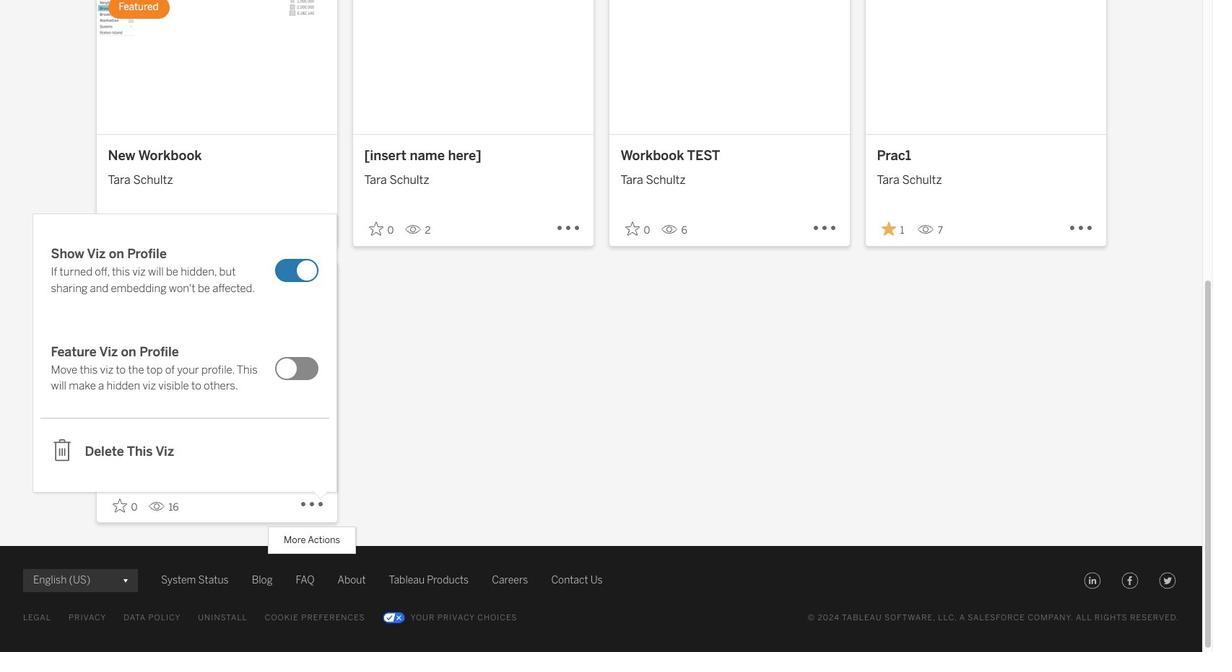 Task type: locate. For each thing, give the bounding box(es) containing it.
1 add favorite image from the left
[[369, 222, 383, 236]]

menu item
[[40, 222, 329, 320], [40, 320, 329, 420]]

add favorite image
[[112, 499, 127, 513]]

workbook thumbnail image for first remove favorite button from right
[[865, 0, 1106, 134]]

2 add favorite image from the left
[[625, 222, 639, 236]]

add favorite image
[[369, 222, 383, 236], [625, 222, 639, 236]]

2 horizontal spatial add favorite button
[[621, 217, 655, 241]]

1 horizontal spatial add favorite image
[[625, 222, 639, 236]]

0 horizontal spatial remove favorite button
[[108, 217, 143, 241]]

selected language element
[[33, 570, 128, 593]]

add favorite image for the middle add favorite button
[[369, 222, 383, 236]]

0 horizontal spatial add favorite button
[[108, 494, 143, 518]]

dialog
[[33, 213, 336, 500]]

Remove Favorite button
[[108, 217, 143, 241], [877, 217, 912, 241]]

1 horizontal spatial remove favorite button
[[877, 217, 912, 241]]

Add Favorite button
[[364, 217, 399, 241], [621, 217, 655, 241], [108, 494, 143, 518]]

0 horizontal spatial add favorite image
[[369, 222, 383, 236]]

1 horizontal spatial add favorite button
[[364, 217, 399, 241]]

workbook thumbnail image for the rightmost add favorite button
[[609, 0, 850, 134]]

workbook thumbnail image for the middle add favorite button
[[353, 0, 593, 134]]

workbook thumbnail image
[[96, 0, 337, 134], [353, 0, 593, 134], [609, 0, 850, 134], [865, 0, 1106, 134], [96, 262, 337, 411]]

2 menu item from the top
[[40, 320, 329, 420]]



Task type: describe. For each thing, give the bounding box(es) containing it.
more actions image
[[299, 493, 325, 519]]

1 menu item from the top
[[40, 222, 329, 320]]

list options menu
[[33, 215, 336, 493]]

remove favorite image
[[881, 222, 896, 236]]

1 remove favorite button from the left
[[108, 217, 143, 241]]

2 remove favorite button from the left
[[877, 217, 912, 241]]

featured element
[[108, 0, 169, 19]]

add favorite image for the rightmost add favorite button
[[625, 222, 639, 236]]



Task type: vqa. For each thing, say whether or not it's contained in the screenshot.
NEWS AND EVENTS
no



